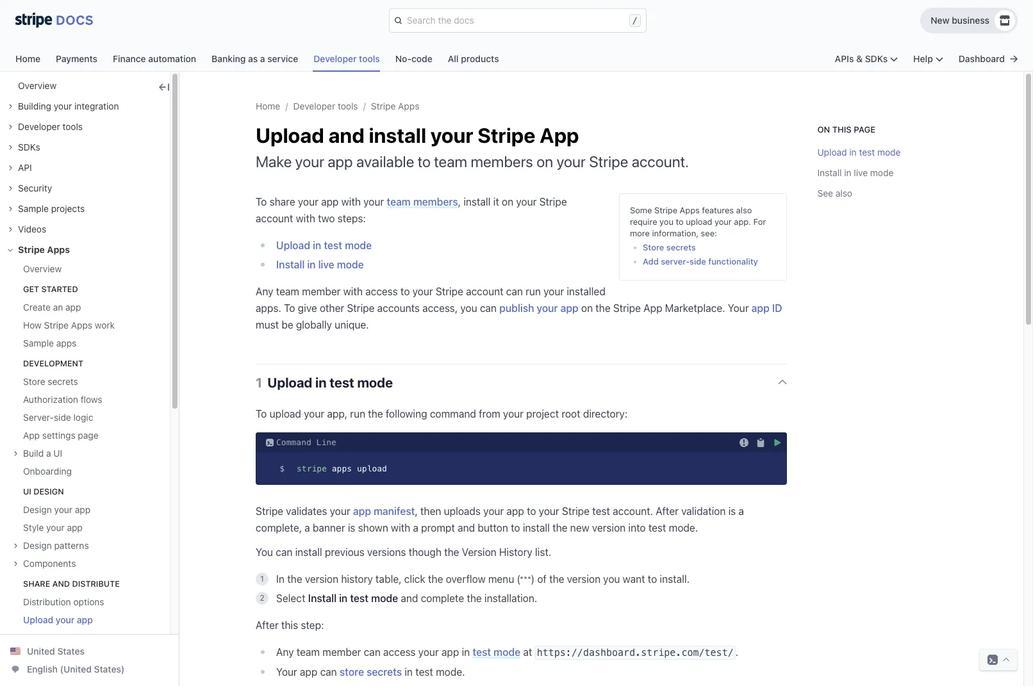 Task type: vqa. For each thing, say whether or not it's contained in the screenshot.
bottommost secrets
yes



Task type: locate. For each thing, give the bounding box(es) containing it.
install in live mode link
[[818, 167, 895, 178], [276, 259, 364, 271]]

dropdown closed image for videos
[[8, 227, 13, 232]]

can up publish
[[507, 286, 523, 298]]

2 vertical spatial upload in test mode
[[268, 375, 393, 391]]

get started
[[23, 285, 78, 294]]

1 vertical spatial developer tools
[[293, 101, 358, 112]]

app inside the upload and install your stripe app make your app available to team members on your stripe account.
[[328, 153, 353, 171]]

0 vertical spatial app
[[540, 123, 579, 148]]

0 horizontal spatial run
[[350, 409, 366, 420]]

, for to share your app with your team members
[[458, 196, 461, 208]]

0 vertical spatial also
[[836, 188, 853, 199]]

, for stripe validates your app manifest
[[415, 506, 418, 518]]

account
[[256, 213, 293, 224], [466, 286, 504, 298]]

app left id
[[752, 303, 770, 314]]

uploads
[[444, 506, 481, 518]]

us image
[[10, 647, 21, 657]]

member inside any team member can access your app in test mode at https://dashboard.stripe.com/test/ .
[[323, 647, 361, 659]]

stripe inside the some stripe apps features also require you to upload your app. for more information, see: store secrets add server-side functionality
[[655, 205, 678, 215]]

access
[[366, 286, 398, 298], [384, 647, 416, 659]]

make
[[256, 153, 292, 171]]

create an app
[[23, 302, 81, 313]]

app id link
[[752, 303, 783, 314]]

in down globally
[[315, 375, 327, 391]]

overview
[[18, 80, 57, 91], [23, 264, 62, 274]]

developer right service
[[314, 53, 357, 64]]

complete,
[[256, 523, 302, 534]]

run
[[526, 286, 541, 298], [350, 409, 366, 420]]

1 vertical spatial on
[[502, 196, 514, 208]]

1 vertical spatial sample
[[23, 338, 54, 349]]

0 horizontal spatial your
[[276, 667, 297, 679]]

0 vertical spatial store secrets link
[[643, 242, 696, 253]]

team inside any team member can access your app in test mode at https://dashboard.stripe.com/test/ .
[[297, 647, 320, 659]]

your inside the some stripe apps features also require you to upload your app. for more information, see: store secrets add server-side functionality
[[715, 217, 732, 227]]

and inside , then uploads your app to your stripe test account. after validation is a complete, a banner is shown with a prompt and button to install the new version into test mode.
[[458, 523, 475, 534]]

1 vertical spatial account.
[[613, 506, 654, 518]]

this for page
[[833, 124, 853, 135]]

build
[[23, 448, 44, 459]]

an image of the stripe logo link
[[3, 0, 106, 43]]

publish
[[500, 303, 535, 314]]

1 horizontal spatial on
[[537, 153, 554, 171]]

0 vertical spatial tools
[[359, 53, 380, 64]]

store up authorization
[[23, 376, 45, 387]]

your left 'app id' link
[[728, 303, 749, 314]]

tab list
[[15, 50, 499, 72]]

apps up "information,"
[[680, 205, 700, 215]]

dashboard
[[959, 53, 1006, 64]]

0 vertical spatial sdks
[[866, 53, 888, 64]]

1 horizontal spatial members
[[471, 153, 533, 171]]

developer inside tab list
[[314, 53, 357, 64]]

in up see also link
[[845, 167, 852, 178]]

to up "information,"
[[676, 217, 684, 227]]

sample inside 'link'
[[23, 338, 54, 349]]

store
[[340, 667, 364, 679]]

page right on
[[855, 124, 876, 135]]

upload down on
[[818, 147, 848, 158]]

side down the authorization flows
[[54, 412, 71, 423]]

the
[[596, 303, 611, 314], [368, 409, 383, 420], [553, 523, 568, 534], [444, 547, 460, 559], [287, 574, 302, 586], [428, 574, 443, 586], [550, 574, 565, 586], [467, 593, 482, 605]]

install down banner
[[295, 547, 322, 559]]

your inside any team member can access your app in test mode at https://dashboard.stripe.com/test/ .
[[419, 647, 439, 659]]

0 vertical spatial overview
[[18, 80, 57, 91]]

dropdown closed image inside sdks link
[[8, 145, 13, 150]]

you
[[660, 217, 674, 227], [461, 303, 478, 314], [604, 574, 620, 586]]

1 vertical spatial store secrets link
[[13, 376, 78, 389]]

app inside any team member can access your app in test mode at https://dashboard.stripe.com/test/ .
[[442, 647, 459, 659]]

svg image
[[779, 378, 788, 387], [740, 438, 749, 447], [773, 438, 782, 447]]

ui design
[[23, 487, 64, 497]]

0 vertical spatial side
[[690, 257, 707, 267]]

app down 'installed'
[[561, 303, 579, 314]]

secrets inside the some stripe apps features also require you to upload your app. for more information, see: store secrets add server-side functionality
[[667, 242, 696, 253]]

2 design from the top
[[23, 541, 52, 552]]

1 vertical spatial overview
[[23, 264, 62, 274]]

0 horizontal spatial is
[[348, 523, 356, 534]]

on inside , install it on your stripe account with two steps:
[[502, 196, 514, 208]]

any inside any team member can access your app in test mode at https://dashboard.stripe.com/test/ .
[[276, 647, 294, 659]]

team down 'available'
[[387, 196, 411, 208]]

you inside the some stripe apps features also require you to upload your app. for more information, see: store secrets add server-side functionality
[[660, 217, 674, 227]]

2 horizontal spatial tools
[[359, 53, 380, 64]]

1 vertical spatial also
[[737, 205, 752, 215]]

app left test mode link
[[442, 647, 459, 659]]

1 vertical spatial tools
[[338, 101, 358, 112]]

1 horizontal spatial apps
[[332, 464, 352, 474]]

help button
[[914, 53, 944, 65]]

account. up some
[[632, 153, 689, 171]]

0 vertical spatial your
[[728, 303, 749, 314]]

0 horizontal spatial account
[[256, 213, 293, 224]]

1 horizontal spatial install
[[308, 593, 337, 605]]

any
[[256, 286, 274, 298], [276, 647, 294, 659]]

command
[[276, 438, 312, 448]]

secrets down "information,"
[[667, 242, 696, 253]]

sdks
[[866, 53, 888, 64], [18, 142, 40, 153]]

0 horizontal spatial ,
[[415, 506, 418, 518]]

upload in test mode link up project on the bottom
[[256, 365, 788, 398]]

dropdown closed image
[[8, 104, 13, 109], [8, 145, 13, 150], [8, 166, 13, 171], [8, 186, 13, 191], [8, 207, 13, 212], [8, 227, 13, 232], [13, 452, 18, 457], [13, 544, 18, 549], [13, 562, 18, 567]]

1 horizontal spatial install in live mode link
[[818, 167, 895, 178]]

upload in test mode
[[818, 147, 902, 158], [276, 240, 372, 251], [268, 375, 393, 391]]

after inside , then uploads your app to your stripe test account. after validation is a complete, a banner is shown with a prompt and button to install the new version into test mode.
[[656, 506, 679, 518]]

developer tools down service
[[293, 101, 358, 112]]

the inside publish your app on the stripe app marketplace. your app id must be globally unique.
[[596, 303, 611, 314]]

and up 'available'
[[329, 123, 365, 148]]

0 vertical spatial member
[[302, 286, 341, 298]]

0 vertical spatial install in live mode
[[818, 167, 895, 178]]

app,
[[327, 409, 348, 420]]

apis & sdks
[[835, 53, 888, 64]]

you inside the any team member with access to your stripe account can run your installed apps. to give other stripe accounts access, you can
[[461, 303, 478, 314]]

history
[[341, 574, 373, 586]]

0 vertical spatial you
[[660, 217, 674, 227]]

in the version history table, click the overflow menu (
[[276, 574, 521, 586]]

to right button
[[511, 523, 521, 534]]

developer tools link down building
[[8, 121, 83, 133]]

install left it
[[464, 196, 491, 208]]

1 vertical spatial home
[[256, 101, 280, 112]]

upload in test mode down two
[[276, 240, 372, 251]]

upload in test mode down on this page
[[818, 147, 902, 158]]

to right want
[[648, 574, 658, 586]]

upload up command
[[270, 409, 301, 420]]

access up store secrets link
[[384, 647, 416, 659]]

app up button
[[507, 506, 525, 518]]

in
[[276, 574, 285, 586]]

on this page
[[818, 124, 876, 135]]

work
[[95, 320, 115, 331]]

any inside the any team member with access to your stripe account can run your installed apps. to give other stripe accounts access, you can
[[256, 286, 274, 298]]

install inside the upload and install your stripe app make your app available to team members on your stripe account.
[[369, 123, 427, 148]]

developer tools left no- on the left top of the page
[[314, 53, 380, 64]]

2 horizontal spatial secrets
[[667, 242, 696, 253]]

to for share
[[256, 196, 267, 208]]

development
[[23, 359, 83, 369]]

1 horizontal spatial mode.
[[669, 523, 699, 534]]

0 horizontal spatial live
[[318, 259, 335, 271]]

upload up see:
[[686, 217, 713, 227]]

overview link up building
[[8, 80, 57, 92]]

2 vertical spatial you
[[604, 574, 620, 586]]

secrets
[[667, 242, 696, 253], [48, 376, 78, 387], [367, 667, 402, 679]]

design up style
[[23, 505, 52, 516]]

0 vertical spatial run
[[526, 286, 541, 298]]

and for install
[[329, 123, 365, 148]]

1 horizontal spatial store secrets link
[[643, 242, 696, 253]]

upload up 'make'
[[256, 123, 324, 148]]

banking as a service
[[212, 53, 298, 64]]

create
[[23, 302, 51, 313]]

1 design from the top
[[23, 505, 52, 516]]

store up add
[[643, 242, 665, 253]]

installed
[[567, 286, 606, 298]]

you can install previous versions though the version history list.
[[256, 547, 552, 559]]

all products link
[[448, 50, 499, 72]]

1 horizontal spatial live
[[855, 167, 869, 178]]

0 horizontal spatial any
[[256, 286, 274, 298]]

sample for sample projects
[[18, 203, 49, 214]]

ui down app settings page link
[[53, 448, 62, 459]]

see also link
[[818, 188, 853, 199]]

distribution
[[23, 597, 71, 608]]

app inside publish your app on the stripe app marketplace. your app id must be globally unique.
[[644, 303, 663, 314]]

, left it
[[458, 196, 461, 208]]

account up publish
[[466, 286, 504, 298]]

access inside the any team member with access to your stripe account can run your installed apps. to give other stripe accounts access, you can
[[366, 286, 398, 298]]

in down on this page
[[850, 147, 858, 158]]

with inside , install it on your stripe account with two steps:
[[296, 213, 316, 224]]

dropdown closed image inside "api" link
[[8, 166, 13, 171]]

dropdown closed image inside security link
[[8, 186, 13, 191]]

you up "information,"
[[660, 217, 674, 227]]

1 horizontal spatial upload
[[357, 464, 387, 474]]

1 horizontal spatial account
[[466, 286, 504, 298]]

payments link
[[56, 50, 113, 72]]

side down see:
[[690, 257, 707, 267]]

1 vertical spatial your
[[276, 667, 297, 679]]

run up publish your app link
[[526, 286, 541, 298]]

2 vertical spatial developer tools link
[[8, 121, 83, 133]]

dropdown closed image for api
[[8, 166, 13, 171]]

run right app,
[[350, 409, 366, 420]]

0 horizontal spatial you
[[461, 303, 478, 314]]

to upload your app, run the following command from your project root directory:
[[256, 409, 628, 420]]

the down 'installed'
[[596, 303, 611, 314]]

home link down an image of the stripe logo link
[[15, 50, 56, 72]]

1 vertical spatial to
[[284, 303, 295, 314]]

account. up into
[[613, 506, 654, 518]]

app
[[540, 123, 579, 148], [644, 303, 663, 314], [23, 430, 40, 441]]

developer down building
[[18, 121, 60, 132]]

team down step:
[[297, 647, 320, 659]]

live down on this page
[[855, 167, 869, 178]]

account down share
[[256, 213, 293, 224]]

apps.
[[256, 303, 281, 314]]

onboarding link
[[13, 466, 72, 478]]

upload
[[256, 123, 324, 148], [818, 147, 848, 158], [276, 240, 310, 251], [268, 375, 313, 391], [23, 615, 53, 626]]

0 vertical spatial secrets
[[667, 242, 696, 253]]

table,
[[376, 574, 402, 586]]

1 horizontal spatial app
[[540, 123, 579, 148]]

available
[[357, 153, 415, 171]]

svg image
[[757, 438, 766, 447], [266, 439, 274, 447]]

version inside , then uploads your app to your stripe test account. after validation is a complete, a banner is shown with a prompt and button to install the new version into test mode.
[[593, 523, 626, 534]]

also right the see
[[836, 188, 853, 199]]

distribution options
[[23, 597, 104, 608]]

mode. inside , then uploads your app to your stripe test account. after validation is a complete, a banner is shown with a prompt and button to install the new version into test mode.
[[669, 523, 699, 534]]

add
[[643, 257, 659, 267]]

with inside the any team member with access to your stripe account can run your installed apps. to give other stripe accounts access, you can
[[344, 286, 363, 298]]

dropdown closed image inside videos 'link'
[[8, 227, 13, 232]]

shown
[[358, 523, 389, 534]]

dropdown closed image for sdks
[[8, 145, 13, 150]]

and inside the upload and install your stripe app make your app available to team members on your stripe account.
[[329, 123, 365, 148]]

upload and install your stripe app make your app available to team members on your stripe account.
[[256, 123, 689, 171]]

finance
[[113, 53, 146, 64]]

0 horizontal spatial app
[[23, 430, 40, 441]]

0 horizontal spatial store secrets link
[[13, 376, 78, 389]]

overview up building
[[18, 80, 57, 91]]

stripe inside , then uploads your app to your stripe test account. after validation is a complete, a banner is shown with a prompt and button to install the new version into test mode.
[[562, 506, 590, 518]]

also up app.
[[737, 205, 752, 215]]

releases
[[79, 633, 113, 644]]

1 vertical spatial side
[[54, 412, 71, 423]]

new
[[931, 15, 950, 26]]

0 horizontal spatial also
[[737, 205, 752, 215]]

stripe apps link
[[8, 244, 138, 257]]

security link
[[8, 182, 52, 195]]

dropdown closed image down "api" link
[[8, 186, 13, 191]]

dropdown closed image for security
[[8, 186, 13, 191]]

versions and releases
[[23, 633, 113, 644]]

design down style
[[23, 541, 52, 552]]

mode. down any team member can access your app in test mode at https://dashboard.stripe.com/test/ .
[[436, 667, 465, 679]]

see:
[[701, 228, 718, 239]]

dropdown closed image up videos 'link'
[[8, 207, 13, 212]]

page down 'logic'
[[78, 430, 99, 441]]

app up shown
[[353, 506, 371, 518]]

to inside the any team member with access to your stripe account can run your installed apps. to give other stripe accounts access, you can
[[401, 286, 410, 298]]

install up list.
[[523, 523, 550, 534]]

1 vertical spatial after
[[256, 620, 279, 632]]

dropdown closed image for build a ui
[[13, 452, 18, 457]]

1 vertical spatial design
[[23, 541, 52, 552]]

1 vertical spatial any
[[276, 647, 294, 659]]

give
[[298, 303, 317, 314]]

in right store secrets link
[[405, 667, 413, 679]]

developer tools link
[[314, 50, 396, 72], [293, 101, 358, 112], [8, 121, 83, 133]]

dropdown closed image inside components link
[[13, 562, 18, 567]]

you left want
[[604, 574, 620, 586]]

0 horizontal spatial install in live mode
[[276, 259, 364, 271]]

functionality
[[709, 257, 759, 267]]

team up team members link
[[434, 153, 468, 171]]

access inside any team member can access your app in test mode at https://dashboard.stripe.com/test/ .
[[384, 647, 416, 659]]

2 vertical spatial upload
[[357, 464, 387, 474]]

english (united states) button
[[10, 664, 125, 677]]

any up apps.
[[256, 286, 274, 298]]

app inside , then uploads your app to your stripe test account. after validation is a complete, a banner is shown with a prompt and button to install the new version into test mode.
[[507, 506, 525, 518]]

member inside the any team member with access to your stripe account can run your installed apps. to give other stripe accounts access, you can
[[302, 286, 341, 298]]

dropdown closed image inside "build a ui" link
[[13, 452, 18, 457]]

home down an image of the stripe logo link
[[15, 53, 40, 64]]

developer tools
[[314, 53, 380, 64], [293, 101, 358, 112], [18, 121, 83, 132]]

app up two
[[321, 196, 339, 208]]

, inside , install it on your stripe account with two steps:
[[458, 196, 461, 208]]

can
[[507, 286, 523, 298], [480, 303, 497, 314], [276, 547, 293, 559], [364, 647, 381, 659], [320, 667, 337, 679]]

1 vertical spatial upload
[[270, 409, 301, 420]]

button
[[478, 523, 509, 534]]

apps inside 'link'
[[56, 338, 77, 349]]

0 vertical spatial to
[[256, 196, 267, 208]]

, inside , then uploads your app to your stripe test account. after validation is a complete, a banner is shown with a prompt and button to install the new version into test mode.
[[415, 506, 418, 518]]

dropdown closed image inside building your integration 'link'
[[8, 104, 13, 109]]

svg image inside upload in test mode link
[[779, 378, 788, 387]]

0 horizontal spatial side
[[54, 412, 71, 423]]

1 vertical spatial install in live mode
[[276, 259, 364, 271]]

side inside the some stripe apps features also require you to upload your app. for more information, see: store secrets add server-side functionality
[[690, 257, 707, 267]]

can up store secrets link
[[364, 647, 381, 659]]

with up other
[[344, 286, 363, 298]]

root
[[562, 409, 581, 420]]

0 vertical spatial mode.
[[669, 523, 699, 534]]

test inside any team member can access your app in test mode at https://dashboard.stripe.com/test/ .
[[473, 647, 491, 659]]

it
[[494, 196, 499, 208]]

1 vertical spatial overview link
[[13, 263, 62, 276]]

then
[[421, 506, 442, 518]]

0 vertical spatial page
[[855, 124, 876, 135]]

live up other
[[318, 259, 335, 271]]

member up other
[[302, 286, 341, 298]]

apps right stripe
[[332, 464, 352, 474]]

secrets right store
[[367, 667, 402, 679]]

components link
[[13, 558, 76, 571]]

dropdown closed image up components link
[[13, 544, 18, 549]]

with left two
[[296, 213, 316, 224]]

other
[[320, 303, 345, 314]]

videos link
[[8, 223, 46, 236]]

design patterns link
[[13, 540, 89, 553]]

Search the docs text field
[[405, 10, 627, 31]]

is right validation
[[729, 506, 736, 518]]

design
[[34, 487, 64, 497]]

0 vertical spatial upload in test mode link
[[818, 147, 902, 158]]

sdks up the "api"
[[18, 142, 40, 153]]

dropdown closed image inside sample projects link
[[8, 207, 13, 212]]

developer tools link up stripe apps button
[[314, 50, 396, 72]]

https://dashboard.stripe.com/test/ link
[[535, 646, 736, 661]]

0 horizontal spatial stripe apps
[[18, 244, 70, 255]]

app up to share your app with your team members
[[328, 153, 353, 171]]

app left store
[[300, 667, 318, 679]]

home
[[15, 53, 40, 64], [256, 101, 280, 112]]

0 vertical spatial ,
[[458, 196, 461, 208]]

app
[[328, 153, 353, 171], [321, 196, 339, 208], [65, 302, 81, 313], [561, 303, 579, 314], [752, 303, 770, 314], [75, 505, 91, 516], [353, 506, 371, 518], [507, 506, 525, 518], [67, 523, 83, 534], [77, 615, 93, 626], [442, 647, 459, 659], [300, 667, 318, 679]]

1 horizontal spatial ,
[[458, 196, 461, 208]]

0 vertical spatial upload
[[686, 217, 713, 227]]

dropdown closed image up dropdown closed image
[[8, 104, 13, 109]]

apps for sample
[[56, 338, 77, 349]]

any team member with access to your stripe account can run your installed apps. to give other stripe accounts access, you can
[[256, 286, 606, 314]]

style
[[23, 523, 44, 534]]

1 horizontal spatial side
[[690, 257, 707, 267]]

0 vertical spatial on
[[537, 153, 554, 171]]

upload inside the upload and install your stripe app make your app available to team members on your stripe account.
[[256, 123, 324, 148]]

https://dashboard.stripe.com/test/
[[537, 648, 734, 659]]

dropdown closed image inside the design patterns link
[[13, 544, 18, 549]]

videos
[[18, 224, 46, 235]]

0 horizontal spatial this
[[281, 620, 298, 632]]

1 vertical spatial developer
[[293, 101, 336, 112]]

tab list containing home
[[15, 50, 499, 72]]

an image of the stripe logo image
[[15, 12, 93, 28]]

complete
[[421, 593, 464, 605]]

1 vertical spatial apps
[[332, 464, 352, 474]]

1 horizontal spatial page
[[855, 124, 876, 135]]

0 vertical spatial upload in test mode
[[818, 147, 902, 158]]

, install it on your stripe account with two steps:
[[256, 196, 567, 224]]

overview link for the developer tools link to the bottom
[[8, 80, 57, 92]]

dashboard link
[[959, 53, 1006, 65]]

1 vertical spatial app
[[644, 303, 663, 314]]

1 horizontal spatial is
[[729, 506, 736, 518]]

overview for how stripe apps work link
[[23, 264, 62, 274]]

1 vertical spatial install in live mode link
[[276, 259, 364, 271]]

access for your
[[384, 647, 416, 659]]

developer tools link down service
[[293, 101, 358, 112]]

home link down banking as a service link
[[256, 101, 280, 112]]

version
[[462, 547, 497, 559]]

2 vertical spatial to
[[256, 409, 267, 420]]

your inside 'link'
[[54, 101, 72, 112]]

design for design patterns
[[23, 541, 52, 552]]

a inside "build a ui" link
[[46, 448, 51, 459]]

you right access,
[[461, 303, 478, 314]]

member for can
[[323, 647, 361, 659]]

run inside the any team member with access to your stripe account can run your installed apps. to give other stripe accounts access, you can
[[526, 286, 541, 298]]

install down stripe apps button
[[369, 123, 427, 148]]

team inside the any team member with access to your stripe account can run your installed apps. to give other stripe accounts access, you can
[[276, 286, 300, 298]]

install in live mode up see also link
[[818, 167, 895, 178]]

on inside publish your app on the stripe app marketplace. your app id must be globally unique.
[[582, 303, 593, 314]]

a right as
[[260, 53, 265, 64]]

server-side logic
[[23, 412, 93, 423]]

0 vertical spatial live
[[855, 167, 869, 178]]

install up give
[[276, 259, 305, 271]]

any down after this step: on the bottom of the page
[[276, 647, 294, 659]]

stripe inside button
[[371, 101, 396, 112]]

0 horizontal spatial mode.
[[436, 667, 465, 679]]

new business
[[931, 15, 990, 26]]

account. inside the upload and install your stripe app make your app available to team members on your stripe account.
[[632, 153, 689, 171]]

apps down no-code link
[[398, 101, 420, 112]]

upload in test mode up app,
[[268, 375, 393, 391]]

apps down how stripe apps work link
[[56, 338, 77, 349]]

1 vertical spatial ,
[[415, 506, 418, 518]]

0 vertical spatial install
[[818, 167, 843, 178]]



Task type: describe. For each thing, give the bounding box(es) containing it.
share and distribute
[[23, 580, 120, 589]]

stripe
[[297, 464, 327, 474]]

0 vertical spatial is
[[729, 506, 736, 518]]

1 horizontal spatial install in live mode
[[818, 167, 895, 178]]

store inside the some stripe apps features also require you to upload your app. for more information, see: store secrets add server-side functionality
[[643, 242, 665, 253]]

0 horizontal spatial home link
[[15, 50, 56, 72]]

account inside , install it on your stripe account with two steps:
[[256, 213, 293, 224]]

sdks inside button
[[866, 53, 888, 64]]

1 vertical spatial is
[[348, 523, 356, 534]]

get
[[23, 285, 39, 294]]

app up 'style your app'
[[75, 505, 91, 516]]

install.
[[660, 574, 690, 586]]

apps left work
[[71, 320, 92, 331]]

step:
[[301, 620, 324, 632]]

1 vertical spatial members
[[414, 196, 458, 208]]

1 horizontal spatial you
[[604, 574, 620, 586]]

sample apps
[[23, 338, 77, 349]]

2 vertical spatial install
[[308, 593, 337, 605]]

states)
[[94, 664, 125, 675]]

can left publish
[[480, 303, 497, 314]]

design your app
[[23, 505, 91, 516]]

a left prompt
[[413, 523, 419, 534]]

can left store
[[320, 667, 337, 679]]

the up complete
[[428, 574, 443, 586]]

install in live mode link for middle upload in test mode link
[[276, 259, 364, 271]]

this for step:
[[281, 620, 298, 632]]

banking as a service link
[[212, 50, 314, 72]]

can inside any team member can access your app in test mode at https://dashboard.stripe.com/test/ .
[[364, 647, 381, 659]]

the inside , then uploads your app to your stripe test account. after validation is a complete, a banner is shown with a prompt and button to install the new version into test mode.
[[553, 523, 568, 534]]

1 horizontal spatial svg image
[[757, 438, 766, 447]]

2 vertical spatial tools
[[63, 121, 83, 132]]

team inside the upload and install your stripe app make your app available to team members on your stripe account.
[[434, 153, 468, 171]]

upload down share
[[276, 240, 310, 251]]

publish your app link
[[500, 303, 579, 314]]

any for any team member can access your app in test mode at https://dashboard.stripe.com/test/ .
[[276, 647, 294, 659]]

0 vertical spatial developer tools
[[314, 53, 380, 64]]

a right validation
[[739, 506, 745, 518]]

a down validates
[[305, 523, 310, 534]]

1 horizontal spatial ui
[[53, 448, 62, 459]]

access for to
[[366, 286, 398, 298]]

on for your
[[582, 303, 593, 314]]

&
[[857, 53, 863, 64]]

all
[[448, 53, 459, 64]]

on
[[818, 124, 831, 135]]

upload up versions
[[23, 615, 53, 626]]

1 horizontal spatial home
[[256, 101, 280, 112]]

dropdown closed image for components
[[13, 562, 18, 567]]

following
[[386, 409, 428, 420]]

, then uploads your app to your stripe test account. after validation is a complete, a banner is shown with a prompt and button to install the new version into test mode.
[[256, 506, 745, 534]]

authorization
[[23, 394, 78, 405]]

1 vertical spatial home link
[[256, 101, 280, 112]]

code
[[412, 53, 433, 64]]

on for install
[[502, 196, 514, 208]]

no-code
[[396, 53, 433, 64]]

dropdown closed image
[[8, 124, 13, 130]]

also inside the some stripe apps features also require you to upload your app. for more information, see: store secrets add server-side functionality
[[737, 205, 752, 215]]

1 vertical spatial upload in test mode link
[[276, 240, 372, 251]]

mode inside any team member can access your app in test mode at https://dashboard.stripe.com/test/ .
[[494, 647, 521, 659]]

0 horizontal spatial upload
[[270, 409, 301, 420]]

to up list.
[[527, 506, 537, 518]]

sample projects link
[[8, 203, 85, 215]]

2 vertical spatial developer tools
[[18, 121, 83, 132]]

share
[[270, 196, 295, 208]]

/
[[633, 15, 638, 26]]

the left following
[[368, 409, 383, 420]]

on inside the upload and install your stripe app make your app available to team members on your stripe account.
[[537, 153, 554, 171]]

stripe inside , install it on your stripe account with two steps:
[[540, 196, 567, 208]]

some stripe apps features also require you to upload your app. for more information, see: store secrets add server-side functionality
[[630, 205, 767, 267]]

store secrets link
[[340, 667, 402, 679]]

from
[[479, 409, 501, 420]]

click
[[405, 574, 426, 586]]

id
[[773, 303, 783, 314]]

apps inside button
[[398, 101, 420, 112]]

member for with
[[302, 286, 341, 298]]

1 vertical spatial ui
[[23, 487, 31, 497]]

how
[[23, 320, 42, 331]]

versions
[[23, 633, 59, 644]]

install in live mode link for upload in test mode link to the top
[[818, 167, 895, 178]]

must
[[256, 319, 279, 331]]

share
[[23, 580, 50, 589]]

publish your app on the stripe app marketplace. your app id must be globally unique.
[[256, 303, 783, 331]]

install inside , then uploads your app to your stripe test account. after validation is a complete, a banner is shown with a prompt and button to install the new version into test mode.
[[523, 523, 550, 534]]

to inside the some stripe apps features also require you to upload your app. for more information, see: store secrets add server-side functionality
[[676, 217, 684, 227]]

1 vertical spatial install
[[276, 259, 305, 271]]

apps up started
[[47, 244, 70, 255]]

in inside any team member can access your app in test mode at https://dashboard.stripe.com/test/ .
[[462, 647, 470, 659]]

installation.
[[485, 593, 538, 605]]

app inside the upload and install your stripe app make your app available to team members on your stripe account.
[[540, 123, 579, 148]]

sample for sample apps
[[23, 338, 54, 349]]

1 vertical spatial run
[[350, 409, 366, 420]]

banking
[[212, 53, 246, 64]]

style your app
[[23, 523, 83, 534]]

distribute
[[72, 580, 120, 589]]

/ button
[[390, 9, 646, 32]]

2 vertical spatial developer
[[18, 121, 60, 132]]

dropdown closed image for building your integration
[[8, 104, 13, 109]]

any for any team member with access to your stripe account can run your installed apps. to give other stripe accounts access, you can
[[256, 286, 274, 298]]

server-
[[661, 257, 690, 267]]

your inside publish your app on the stripe app marketplace. your app id must be globally unique.
[[537, 303, 558, 314]]

2 vertical spatial upload in test mode link
[[256, 365, 788, 398]]

overflow
[[446, 574, 486, 586]]

service
[[268, 53, 298, 64]]

dropdown closed image for design patterns
[[13, 544, 18, 549]]

select install in test mode and complete the installation.
[[276, 593, 538, 605]]

dropdown closed image for sample projects
[[8, 207, 13, 212]]

design for design your app
[[23, 505, 52, 516]]

patterns
[[54, 541, 89, 552]]

more
[[630, 228, 650, 239]]

english (united states)
[[27, 664, 125, 675]]

can right you at the bottom
[[276, 547, 293, 559]]

app up patterns
[[67, 523, 83, 534]]

2 horizontal spatial install
[[818, 167, 843, 178]]

your inside publish your app on the stripe app marketplace. your app id must be globally unique.
[[728, 303, 749, 314]]

0 vertical spatial developer tools link
[[314, 50, 396, 72]]

two
[[318, 213, 335, 224]]

in up give
[[307, 259, 316, 271]]

account inside the any team member with access to your stripe account can run your installed apps. to give other stripe accounts access, you can
[[466, 286, 504, 298]]

0 horizontal spatial secrets
[[48, 376, 78, 387]]

account. inside , then uploads your app to your stripe test account. after validation is a complete, a banner is shown with a prompt and button to install the new version into test mode.
[[613, 506, 654, 518]]

stripe inside publish your app on the stripe app marketplace. your app id must be globally unique.
[[614, 303, 641, 314]]

version right of
[[567, 574, 601, 586]]

1 vertical spatial upload in test mode
[[276, 240, 372, 251]]

the down overflow
[[467, 593, 482, 605]]

your app can store secrets in test mode.
[[276, 667, 465, 679]]

and for distribute
[[52, 580, 70, 589]]

1 horizontal spatial also
[[836, 188, 853, 199]]

2 vertical spatial app
[[23, 430, 40, 441]]

your inside , install it on your stripe account with two steps:
[[517, 196, 537, 208]]

building your integration link
[[8, 100, 119, 113]]

with up steps:
[[342, 196, 361, 208]]

see also
[[818, 188, 853, 199]]

team members link
[[387, 194, 458, 210]]

a inside banking as a service link
[[260, 53, 265, 64]]

apis & sdks button
[[835, 53, 899, 65]]

the right of
[[550, 574, 565, 586]]

page for app settings page
[[78, 430, 99, 441]]

united
[[27, 646, 55, 657]]

app inside 'link'
[[65, 302, 81, 313]]

project
[[527, 409, 559, 420]]

to share your app with your team members
[[256, 196, 458, 208]]

build a ui
[[23, 448, 62, 459]]

upload your app link
[[13, 614, 93, 627]]

prompt
[[421, 523, 455, 534]]

versions and releases link
[[13, 632, 113, 645]]

no-
[[396, 53, 412, 64]]

app down options
[[77, 615, 93, 626]]

0 horizontal spatial after
[[256, 620, 279, 632]]

integration
[[74, 101, 119, 112]]

the right though
[[444, 547, 460, 559]]

.
[[736, 647, 739, 659]]

add server-side functionality link
[[643, 257, 759, 267]]

and for releases
[[61, 633, 76, 644]]

and down click
[[401, 593, 418, 605]]

0 horizontal spatial home
[[15, 53, 40, 64]]

1 horizontal spatial secrets
[[367, 667, 402, 679]]

click to collapse the sidebar and hide the navigation image
[[159, 82, 169, 92]]

flows
[[81, 394, 102, 405]]

0 horizontal spatial store
[[23, 376, 45, 387]]

0 vertical spatial stripe apps
[[371, 101, 420, 112]]

in down history
[[339, 593, 348, 605]]

members inside the upload and install your stripe app make your app available to team members on your stripe account.
[[471, 153, 533, 171]]

1 vertical spatial stripe apps
[[18, 244, 70, 255]]

for
[[754, 217, 767, 227]]

building your integration
[[18, 101, 119, 112]]

security
[[18, 183, 52, 194]]

with inside , then uploads your app to your stripe test account. after validation is a complete, a banner is shown with a prompt and button to install the new version into test mode.
[[391, 523, 411, 534]]

version left history
[[305, 574, 339, 586]]

overview for sdks link
[[18, 80, 57, 91]]

0 horizontal spatial svg image
[[266, 439, 274, 447]]

the right in
[[287, 574, 302, 586]]

install inside , install it on your stripe account with two steps:
[[464, 196, 491, 208]]

in down two
[[313, 240, 321, 251]]

1 vertical spatial developer tools link
[[293, 101, 358, 112]]

after this step:
[[256, 620, 324, 632]]

page for on this page
[[855, 124, 876, 135]]

1 vertical spatial sdks
[[18, 142, 40, 153]]

apps for stripe
[[332, 464, 352, 474]]

want
[[623, 574, 646, 586]]

unique.
[[335, 319, 369, 331]]

new business button
[[921, 8, 1018, 33]]

upload inside the some stripe apps features also require you to upload your app. for more information, see: store secrets add server-side functionality
[[686, 217, 713, 227]]

apps inside the some stripe apps features also require you to upload your app. for more information, see: store secrets add server-side functionality
[[680, 205, 700, 215]]

upload down be at the left of the page
[[268, 375, 313, 391]]

manifest
[[374, 506, 415, 518]]

api link
[[8, 162, 32, 174]]

business
[[953, 15, 990, 26]]

to for upload
[[256, 409, 267, 420]]

dropdown open image
[[8, 248, 13, 253]]

)
[[531, 574, 535, 586]]

1 horizontal spatial tools
[[338, 101, 358, 112]]

overview link for 'create an app' 'link'
[[13, 263, 62, 276]]

accounts
[[378, 303, 420, 314]]

english
[[27, 664, 58, 675]]

versions
[[367, 547, 406, 559]]

to inside the any team member with access to your stripe account can run your installed apps. to give other stripe accounts access, you can
[[284, 303, 295, 314]]

to inside the upload and install your stripe app make your app available to team members on your stripe account.
[[418, 153, 431, 171]]



